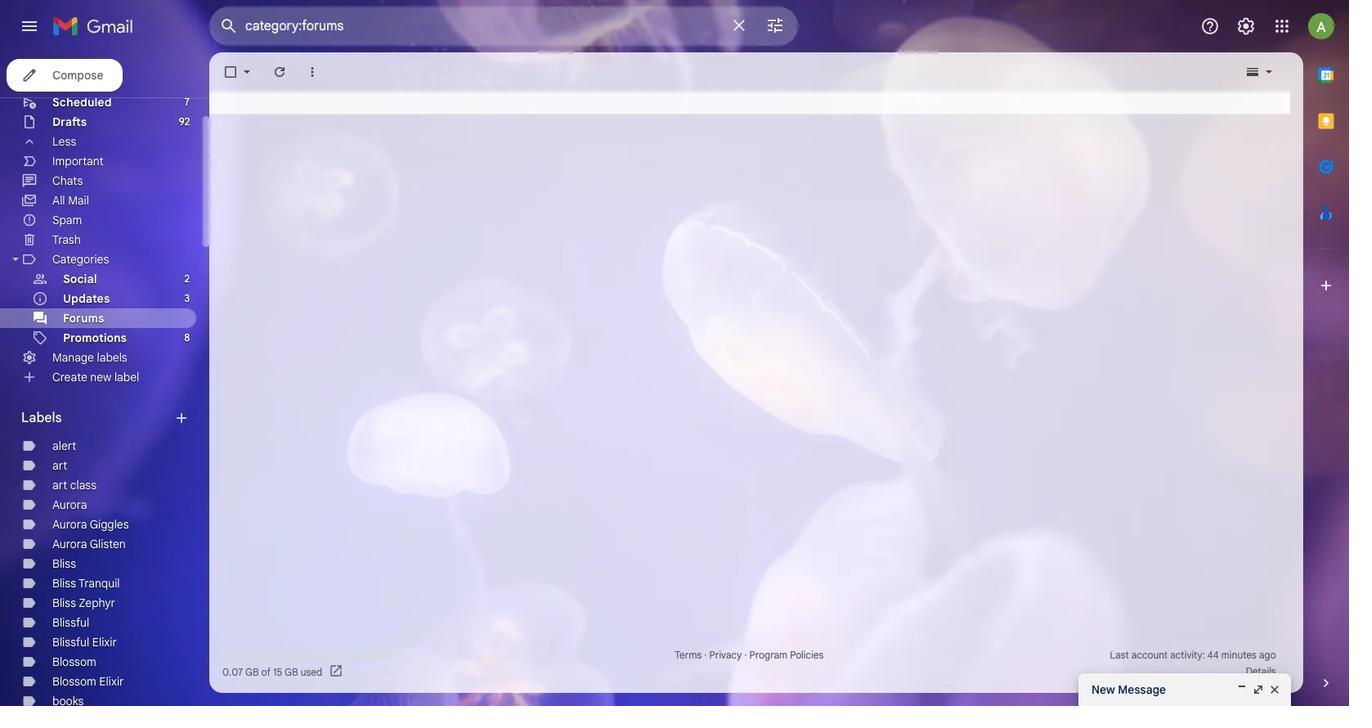 Task type: vqa. For each thing, say whether or not it's contained in the screenshot.
3
yes



Task type: describe. For each thing, give the bounding box(es) containing it.
forums link
[[63, 311, 104, 326]]

scheduled link
[[52, 95, 112, 110]]

activity:
[[1171, 649, 1206, 661]]

alert
[[52, 439, 76, 453]]

important
[[52, 154, 103, 169]]

social link
[[63, 272, 97, 286]]

class
[[70, 478, 97, 493]]

bliss zephyr link
[[52, 596, 115, 610]]

blossom elixir
[[52, 674, 124, 689]]

mail
[[68, 193, 89, 208]]

art class link
[[52, 478, 97, 493]]

create new label link
[[52, 370, 139, 385]]

trash link
[[52, 232, 81, 247]]

minutes
[[1222, 649, 1257, 661]]

bliss for bliss link
[[52, 556, 76, 571]]

chats
[[52, 173, 83, 188]]

2 · from the left
[[745, 649, 747, 661]]

all mail link
[[52, 193, 89, 208]]

toggle split pane mode image
[[1245, 64, 1262, 80]]

drafts link
[[52, 115, 87, 129]]

pop out image
[[1253, 683, 1266, 696]]

close image
[[1269, 683, 1282, 696]]

promotions link
[[63, 331, 127, 345]]

blissful for 'blissful' link
[[52, 615, 89, 630]]

program policies link
[[750, 649, 824, 661]]

blissful elixir
[[52, 635, 117, 650]]

manage labels link
[[52, 350, 127, 365]]

2 gb from the left
[[285, 666, 298, 678]]

labels navigation
[[0, 14, 209, 706]]

trash
[[52, 232, 81, 247]]

bliss zephyr
[[52, 596, 115, 610]]

Search mail text field
[[245, 18, 720, 34]]

social
[[63, 272, 97, 286]]

compose
[[52, 68, 103, 83]]

aurora giggles link
[[52, 517, 129, 532]]

art link
[[52, 458, 67, 473]]

manage labels create new label
[[52, 350, 139, 385]]

92
[[179, 115, 190, 128]]

bliss for bliss tranquil
[[52, 576, 76, 591]]

aurora glisten link
[[52, 537, 126, 551]]

elixir for blissful elixir
[[92, 635, 117, 650]]

label
[[114, 370, 139, 385]]

art for art class
[[52, 478, 67, 493]]

all mail
[[52, 193, 89, 208]]

aurora glisten
[[52, 537, 126, 551]]

less
[[52, 134, 76, 149]]

last account activity: 44 minutes ago details
[[1111, 649, 1277, 677]]

blossom for blossom elixir
[[52, 674, 96, 689]]

7
[[185, 96, 190, 108]]

details link
[[1247, 665, 1277, 677]]

updates
[[63, 291, 110, 306]]

forums
[[63, 311, 104, 326]]

spam link
[[52, 213, 82, 227]]

create
[[52, 370, 87, 385]]

labels heading
[[21, 410, 173, 426]]

main menu image
[[20, 16, 39, 36]]

message
[[1119, 682, 1167, 697]]

3
[[185, 292, 190, 304]]

support image
[[1201, 16, 1221, 36]]

important link
[[52, 154, 103, 169]]

ago
[[1260, 649, 1277, 661]]

tranquil
[[79, 576, 120, 591]]

main content containing terms
[[209, 52, 1304, 693]]

blossom for blossom link
[[52, 655, 96, 669]]

categories link
[[52, 252, 109, 267]]



Task type: locate. For each thing, give the bounding box(es) containing it.
15
[[273, 666, 283, 678]]

2 vertical spatial bliss
[[52, 596, 76, 610]]

0 vertical spatial bliss
[[52, 556, 76, 571]]

bliss for bliss zephyr
[[52, 596, 76, 610]]

glisten
[[90, 537, 126, 551]]

0 horizontal spatial gb
[[245, 666, 259, 678]]

1 blissful from the top
[[52, 615, 89, 630]]

alert link
[[52, 439, 76, 453]]

blissful for blissful elixir
[[52, 635, 89, 650]]

0 horizontal spatial ·
[[705, 649, 707, 661]]

spam
[[52, 213, 82, 227]]

gb
[[245, 666, 259, 678], [285, 666, 298, 678]]

new
[[1092, 682, 1116, 697]]

drafts
[[52, 115, 87, 129]]

2 art from the top
[[52, 478, 67, 493]]

art down "alert"
[[52, 458, 67, 473]]

44
[[1208, 649, 1220, 661]]

scheduled
[[52, 95, 112, 110]]

minimize image
[[1236, 683, 1249, 696]]

elixir for blossom elixir
[[99, 674, 124, 689]]

elixir down blissful elixir link
[[99, 674, 124, 689]]

blissful down 'blissful' link
[[52, 635, 89, 650]]

advanced search options image
[[759, 9, 792, 42]]

tab list
[[1304, 52, 1350, 647]]

aurora for aurora giggles
[[52, 517, 87, 532]]

new message
[[1092, 682, 1167, 697]]

giggles
[[90, 517, 129, 532]]

terms link
[[675, 649, 702, 661]]

0 vertical spatial aurora
[[52, 497, 87, 512]]

bliss tranquil
[[52, 576, 120, 591]]

account
[[1132, 649, 1168, 661]]

2 blissful from the top
[[52, 635, 89, 650]]

gmail image
[[52, 10, 142, 43]]

1 vertical spatial blossom
[[52, 674, 96, 689]]

details
[[1247, 665, 1277, 677]]

gb left of
[[245, 666, 259, 678]]

terms · privacy · program policies
[[675, 649, 824, 661]]

1 aurora from the top
[[52, 497, 87, 512]]

settings image
[[1237, 16, 1257, 36]]

chats link
[[52, 173, 83, 188]]

blossom elixir link
[[52, 674, 124, 689]]

of
[[261, 666, 271, 678]]

None search field
[[209, 7, 799, 46]]

art for art "link"
[[52, 458, 67, 473]]

blossom
[[52, 655, 96, 669], [52, 674, 96, 689]]

0 vertical spatial blissful
[[52, 615, 89, 630]]

2
[[185, 272, 190, 285]]

· right 'privacy'
[[745, 649, 747, 661]]

2 bliss from the top
[[52, 576, 76, 591]]

blissful
[[52, 615, 89, 630], [52, 635, 89, 650]]

blossom down blossom link
[[52, 674, 96, 689]]

last
[[1111, 649, 1130, 661]]

more image
[[304, 64, 321, 80]]

blissful elixir link
[[52, 635, 117, 650]]

blissful down bliss zephyr
[[52, 615, 89, 630]]

2 vertical spatial aurora
[[52, 537, 87, 551]]

less button
[[0, 132, 196, 151]]

categories
[[52, 252, 109, 267]]

elixir up blossom link
[[92, 635, 117, 650]]

3 bliss from the top
[[52, 596, 76, 610]]

bliss up 'bliss tranquil'
[[52, 556, 76, 571]]

manage
[[52, 350, 94, 365]]

0 vertical spatial blossom
[[52, 655, 96, 669]]

clear search image
[[723, 9, 756, 42]]

3 aurora from the top
[[52, 537, 87, 551]]

aurora for aurora link
[[52, 497, 87, 512]]

1 blossom from the top
[[52, 655, 96, 669]]

1 horizontal spatial gb
[[285, 666, 298, 678]]

0 vertical spatial elixir
[[92, 635, 117, 650]]

2 blossom from the top
[[52, 674, 96, 689]]

privacy
[[710, 649, 742, 661]]

1 horizontal spatial ·
[[745, 649, 747, 661]]

1 vertical spatial elixir
[[99, 674, 124, 689]]

·
[[705, 649, 707, 661], [745, 649, 747, 661]]

search mail image
[[214, 11, 244, 41]]

1 art from the top
[[52, 458, 67, 473]]

art class
[[52, 478, 97, 493]]

None checkbox
[[223, 64, 239, 80]]

privacy link
[[710, 649, 742, 661]]

zephyr
[[79, 596, 115, 610]]

aurora giggles
[[52, 517, 129, 532]]

· right terms link
[[705, 649, 707, 661]]

follow link to manage storage image
[[329, 664, 346, 680]]

blossom down blissful elixir link
[[52, 655, 96, 669]]

bliss link
[[52, 556, 76, 571]]

all
[[52, 193, 65, 208]]

1 · from the left
[[705, 649, 707, 661]]

1 vertical spatial blissful
[[52, 635, 89, 650]]

labels
[[97, 350, 127, 365]]

used
[[301, 666, 323, 678]]

main content
[[209, 52, 1304, 693]]

new
[[90, 370, 112, 385]]

aurora down aurora link
[[52, 517, 87, 532]]

footer containing terms
[[209, 647, 1291, 680]]

aurora for aurora glisten
[[52, 537, 87, 551]]

aurora
[[52, 497, 87, 512], [52, 517, 87, 532], [52, 537, 87, 551]]

aurora down art class link
[[52, 497, 87, 512]]

compose button
[[7, 59, 123, 92]]

0 vertical spatial art
[[52, 458, 67, 473]]

bliss down bliss link
[[52, 576, 76, 591]]

labels
[[21, 410, 62, 426]]

8
[[184, 331, 190, 344]]

2 aurora from the top
[[52, 517, 87, 532]]

bliss
[[52, 556, 76, 571], [52, 576, 76, 591], [52, 596, 76, 610]]

refresh image
[[272, 64, 288, 80]]

art down art "link"
[[52, 478, 67, 493]]

1 vertical spatial art
[[52, 478, 67, 493]]

bliss up 'blissful' link
[[52, 596, 76, 610]]

1 gb from the left
[[245, 666, 259, 678]]

1 vertical spatial bliss
[[52, 576, 76, 591]]

1 bliss from the top
[[52, 556, 76, 571]]

promotions
[[63, 331, 127, 345]]

updates link
[[63, 291, 110, 306]]

art
[[52, 458, 67, 473], [52, 478, 67, 493]]

blissful link
[[52, 615, 89, 630]]

gb right 15
[[285, 666, 298, 678]]

policies
[[791, 649, 824, 661]]

0.07
[[223, 666, 243, 678]]

bliss tranquil link
[[52, 576, 120, 591]]

blossom link
[[52, 655, 96, 669]]

1 vertical spatial aurora
[[52, 517, 87, 532]]

aurora link
[[52, 497, 87, 512]]

terms
[[675, 649, 702, 661]]

0.07 gb of 15 gb used
[[223, 666, 323, 678]]

elixir
[[92, 635, 117, 650], [99, 674, 124, 689]]

aurora up bliss link
[[52, 537, 87, 551]]

footer
[[209, 647, 1291, 680]]

program
[[750, 649, 788, 661]]



